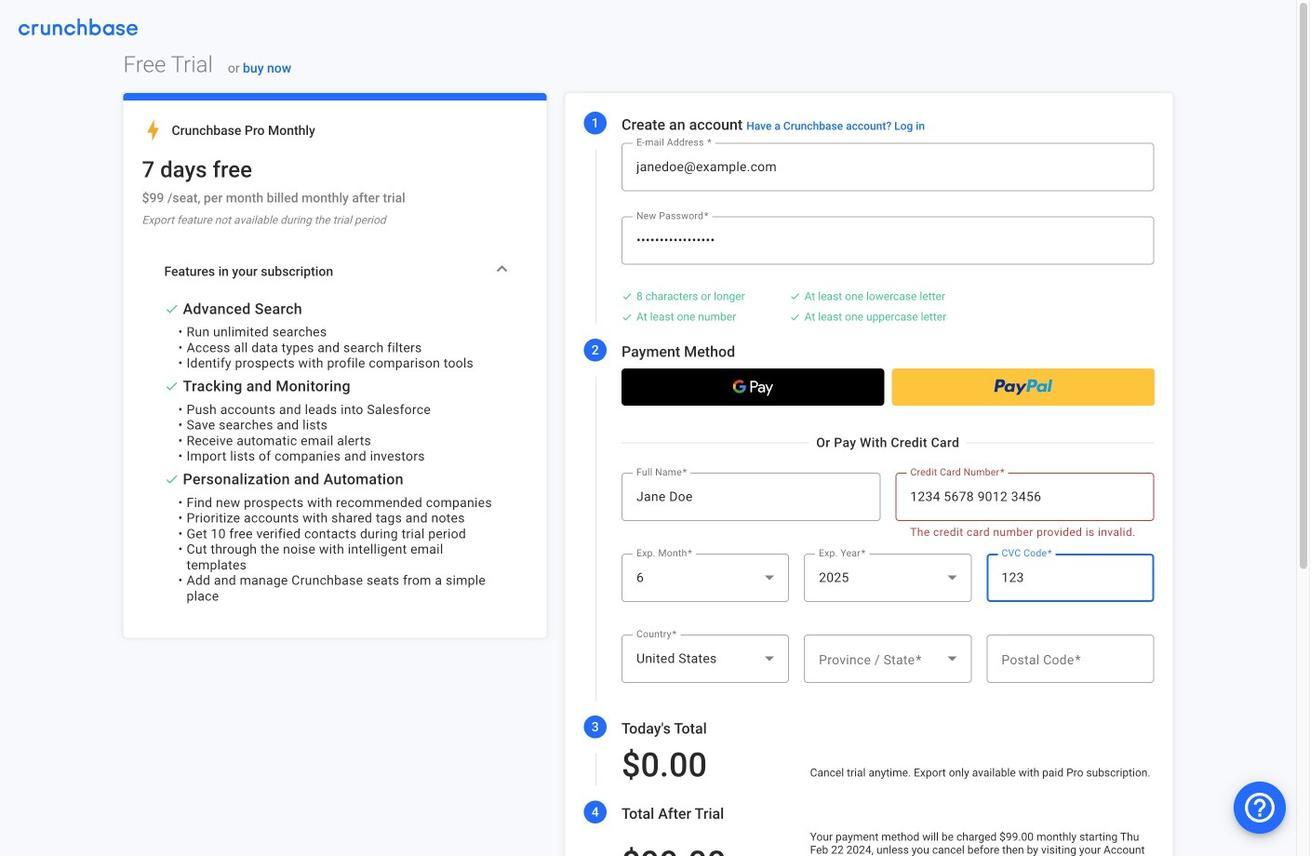 Task type: describe. For each thing, give the bounding box(es) containing it.
crunchbase image
[[19, 19, 138, 35]]



Task type: locate. For each thing, give the bounding box(es) containing it.
None password field
[[636, 229, 1139, 252]]

None text field
[[1002, 567, 1139, 589]]

None email field
[[636, 156, 1139, 178]]

None text field
[[636, 486, 866, 508], [910, 486, 1139, 508], [1002, 648, 1139, 670], [636, 486, 866, 508], [910, 486, 1139, 508], [1002, 648, 1139, 670]]



